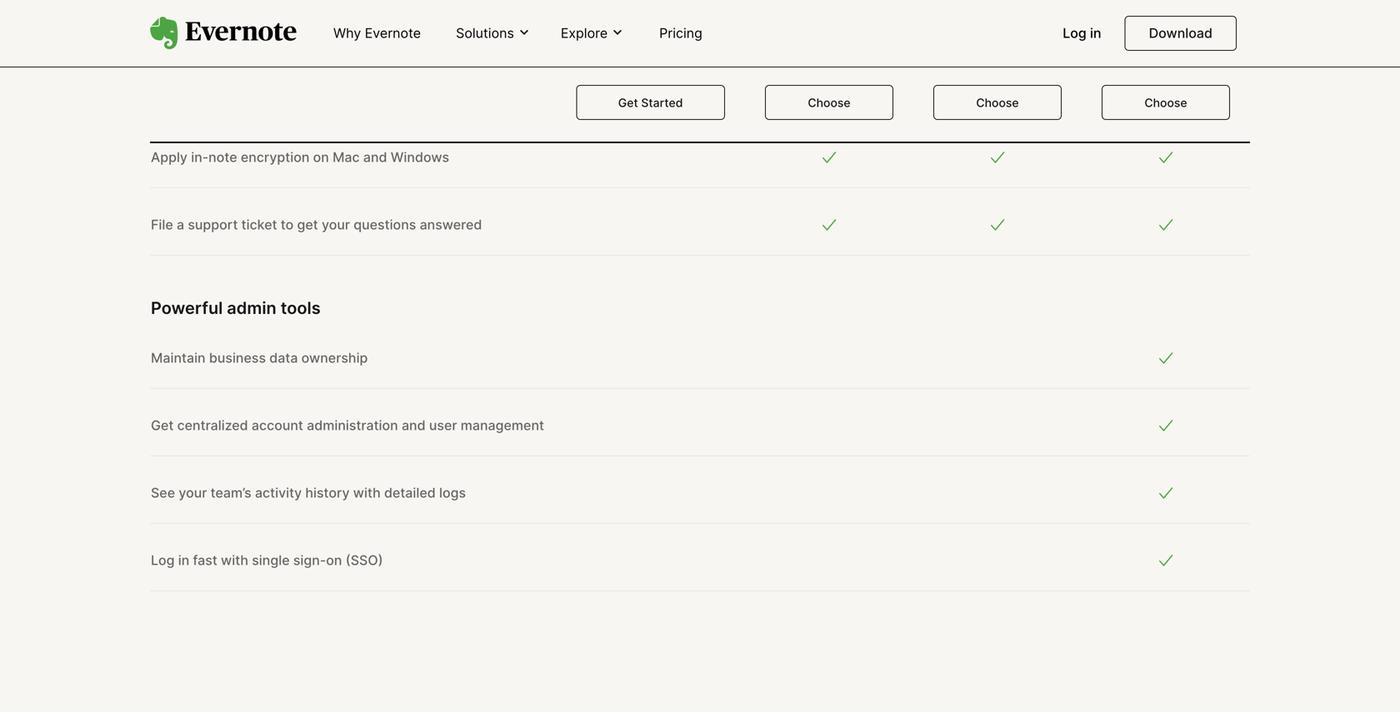 Task type: describe. For each thing, give the bounding box(es) containing it.
solutions
[[456, 25, 514, 41]]

get for get started
[[619, 96, 639, 110]]

in for log in
[[1091, 25, 1102, 41]]

get centralized account administration and user management
[[151, 418, 545, 434]]

choose for 2nd choose link from the right
[[977, 96, 1020, 110]]

explore
[[561, 25, 608, 41]]

explore button
[[556, 24, 630, 43]]

1 vertical spatial on
[[326, 553, 342, 569]]

questions
[[354, 217, 416, 233]]

why evernote
[[334, 25, 421, 41]]

1 horizontal spatial data
[[356, 14, 384, 30]]

fast
[[193, 553, 217, 569]]

0 horizontal spatial and
[[363, 149, 387, 165]]

single
[[252, 553, 290, 569]]

team's
[[211, 485, 252, 501]]

see your team's activity history with detailed logs
[[151, 485, 466, 501]]

management
[[461, 418, 545, 434]]

log in link
[[1053, 18, 1112, 50]]

history
[[306, 485, 350, 501]]

download
[[1150, 25, 1213, 41]]

ticket
[[242, 217, 277, 233]]

two-
[[151, 14, 184, 30]]

security
[[388, 14, 439, 30]]

answered
[[420, 217, 482, 233]]

encryption
[[241, 149, 310, 165]]

choose for first choose link
[[808, 96, 851, 110]]

apply
[[151, 149, 188, 165]]

evernote logo image
[[150, 17, 297, 50]]

powerful admin tools
[[151, 298, 321, 318]]

centralized
[[177, 418, 248, 434]]

a
[[177, 217, 184, 233]]

2 choose link from the left
[[934, 85, 1062, 120]]

in for log in fast with single sign-on (sso)
[[178, 553, 190, 569]]

why evernote link
[[324, 18, 431, 50]]

0 horizontal spatial with
[[221, 553, 249, 569]]

maintain
[[151, 350, 206, 366]]

0 horizontal spatial data
[[270, 350, 298, 366]]

admin
[[227, 298, 277, 318]]

file
[[151, 217, 173, 233]]

pricing link
[[650, 18, 713, 50]]

apply in-note encryption on mac and windows
[[151, 149, 450, 165]]

log in
[[1063, 25, 1102, 41]]

in-
[[191, 149, 209, 165]]

mac
[[333, 149, 360, 165]]

see
[[151, 485, 175, 501]]

maintain business data ownership
[[151, 350, 368, 366]]

support
[[188, 217, 238, 233]]

account
[[252, 418, 303, 434]]

for
[[290, 14, 308, 30]]

get for get centralized account administration and user management
[[151, 418, 174, 434]]



Task type: locate. For each thing, give the bounding box(es) containing it.
get started
[[619, 96, 683, 110]]

0 horizontal spatial choose
[[808, 96, 851, 110]]

your right see
[[179, 485, 207, 501]]

0 vertical spatial in
[[1091, 25, 1102, 41]]

0 horizontal spatial log
[[151, 553, 175, 569]]

and
[[363, 149, 387, 165], [402, 418, 426, 434]]

with right 'fast'
[[221, 553, 249, 569]]

your
[[322, 217, 350, 233], [179, 485, 207, 501]]

file a support ticket to get your questions answered
[[151, 217, 482, 233]]

1 vertical spatial data
[[270, 350, 298, 366]]

on left mac
[[313, 149, 329, 165]]

3 choose from the left
[[1145, 96, 1188, 110]]

ownership
[[302, 350, 368, 366]]

1 horizontal spatial log
[[1063, 25, 1087, 41]]

0 vertical spatial get
[[619, 96, 639, 110]]

step
[[184, 14, 212, 30]]

get
[[619, 96, 639, 110], [151, 418, 174, 434]]

data right added
[[356, 14, 384, 30]]

1 vertical spatial get
[[151, 418, 174, 434]]

get started link
[[576, 85, 725, 120]]

detailed
[[384, 485, 436, 501]]

log for log in fast with single sign-on (sso)
[[151, 553, 175, 569]]

business
[[209, 350, 266, 366]]

with
[[353, 485, 381, 501], [221, 553, 249, 569]]

choose link
[[766, 85, 894, 120], [934, 85, 1062, 120], [1102, 85, 1231, 120]]

added
[[312, 14, 352, 30]]

data right business
[[270, 350, 298, 366]]

1 vertical spatial log
[[151, 553, 175, 569]]

1 horizontal spatial get
[[619, 96, 639, 110]]

solutions button
[[451, 24, 536, 43]]

3 choose link from the left
[[1102, 85, 1231, 120]]

activity
[[255, 485, 302, 501]]

1 vertical spatial in
[[178, 553, 190, 569]]

1 horizontal spatial your
[[322, 217, 350, 233]]

1 horizontal spatial choose link
[[934, 85, 1062, 120]]

log for log in
[[1063, 25, 1087, 41]]

1 choose from the left
[[808, 96, 851, 110]]

1 horizontal spatial and
[[402, 418, 426, 434]]

started
[[642, 96, 683, 110]]

with right history
[[353, 485, 381, 501]]

and right mac
[[363, 149, 387, 165]]

1 horizontal spatial in
[[1091, 25, 1102, 41]]

0 vertical spatial on
[[313, 149, 329, 165]]

log
[[1063, 25, 1087, 41], [151, 553, 175, 569]]

your right get
[[322, 217, 350, 233]]

in left 'fast'
[[178, 553, 190, 569]]

on
[[313, 149, 329, 165], [326, 553, 342, 569]]

and left user
[[402, 418, 426, 434]]

data
[[356, 14, 384, 30], [270, 350, 298, 366]]

0 horizontal spatial your
[[179, 485, 207, 501]]

download link
[[1125, 16, 1237, 51]]

sign-
[[293, 553, 326, 569]]

get left started
[[619, 96, 639, 110]]

1 vertical spatial and
[[402, 418, 426, 434]]

0 horizontal spatial choose link
[[766, 85, 894, 120]]

two-step verification for added data security
[[151, 14, 439, 30]]

user
[[429, 418, 457, 434]]

1 vertical spatial with
[[221, 553, 249, 569]]

tools
[[281, 298, 321, 318]]

0 vertical spatial data
[[356, 14, 384, 30]]

windows
[[391, 149, 450, 165]]

powerful
[[151, 298, 223, 318]]

0 horizontal spatial in
[[178, 553, 190, 569]]

get
[[297, 217, 318, 233]]

(sso)
[[346, 553, 383, 569]]

log in fast with single sign-on (sso)
[[151, 553, 383, 569]]

0 horizontal spatial get
[[151, 418, 174, 434]]

2 horizontal spatial choose
[[1145, 96, 1188, 110]]

get left centralized
[[151, 418, 174, 434]]

to
[[281, 217, 294, 233]]

0 vertical spatial log
[[1063, 25, 1087, 41]]

0 vertical spatial with
[[353, 485, 381, 501]]

1 horizontal spatial choose
[[977, 96, 1020, 110]]

1 horizontal spatial with
[[353, 485, 381, 501]]

1 choose link from the left
[[766, 85, 894, 120]]

in left teams
[[1091, 25, 1102, 41]]

0 vertical spatial your
[[322, 217, 350, 233]]

choose
[[808, 96, 851, 110], [977, 96, 1020, 110], [1145, 96, 1188, 110]]

pricing
[[660, 25, 703, 41]]

2 horizontal spatial choose link
[[1102, 85, 1231, 120]]

1 vertical spatial your
[[179, 485, 207, 501]]

administration
[[307, 418, 398, 434]]

in
[[1091, 25, 1102, 41], [178, 553, 190, 569]]

teams
[[1142, 41, 1192, 57]]

0 vertical spatial and
[[363, 149, 387, 165]]

logs
[[439, 485, 466, 501]]

why
[[334, 25, 361, 41]]

note
[[209, 149, 237, 165]]

evernote
[[365, 25, 421, 41]]

2 choose from the left
[[977, 96, 1020, 110]]

verification
[[215, 14, 287, 30]]

choose for third choose link from left
[[1145, 96, 1188, 110]]

on left (sso)
[[326, 553, 342, 569]]



Task type: vqa. For each thing, say whether or not it's contained in the screenshot.
the mobile
no



